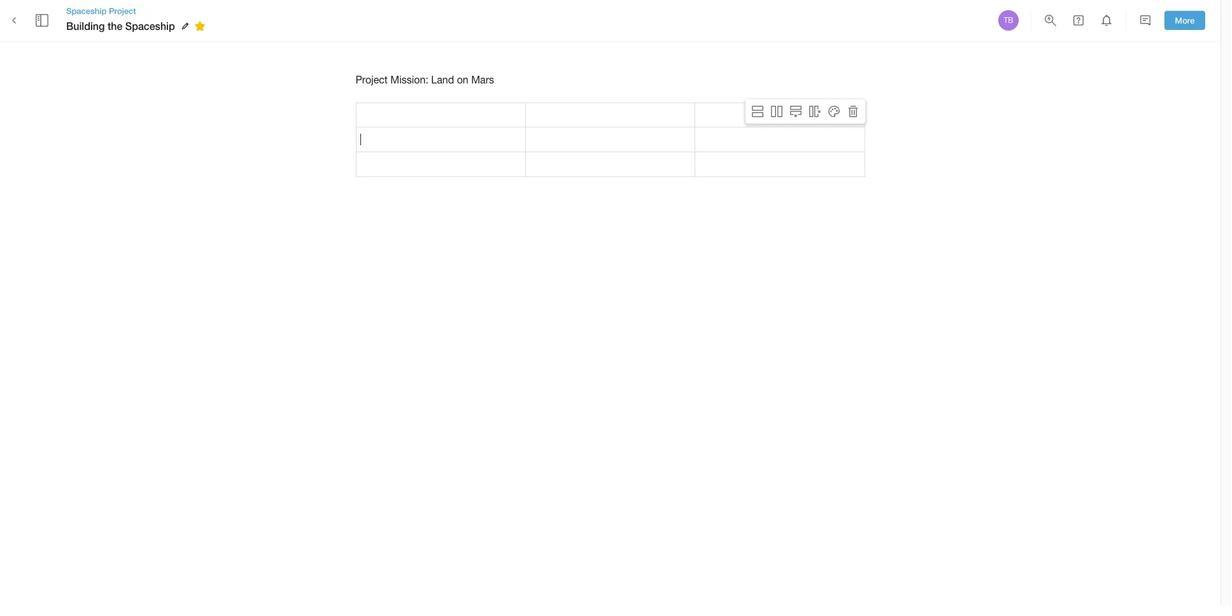 Task type: describe. For each thing, give the bounding box(es) containing it.
mission:
[[391, 74, 429, 85]]

remove favorite image
[[192, 19, 207, 34]]

on
[[457, 74, 469, 85]]

more button
[[1165, 11, 1206, 30]]

spaceship project link
[[66, 5, 209, 17]]

spaceship inside spaceship project link
[[66, 6, 107, 16]]

building the spaceship
[[66, 20, 175, 32]]



Task type: vqa. For each thing, say whether or not it's contained in the screenshot.
Remove Bookmark image
no



Task type: locate. For each thing, give the bounding box(es) containing it.
spaceship up building
[[66, 6, 107, 16]]

project left 'mission:'
[[356, 74, 388, 85]]

0 horizontal spatial spaceship
[[66, 6, 107, 16]]

spaceship down spaceship project link
[[125, 20, 175, 32]]

spaceship
[[66, 6, 107, 16], [125, 20, 175, 32]]

1 vertical spatial project
[[356, 74, 388, 85]]

0 horizontal spatial project
[[109, 6, 136, 16]]

project up building the spaceship
[[109, 6, 136, 16]]

project
[[109, 6, 136, 16], [356, 74, 388, 85]]

1 horizontal spatial project
[[356, 74, 388, 85]]

spaceship project
[[66, 6, 136, 16]]

project mission: land on mars
[[356, 74, 494, 85]]

tb button
[[997, 8, 1021, 32]]

the
[[108, 20, 123, 32]]

1 horizontal spatial spaceship
[[125, 20, 175, 32]]

0 vertical spatial project
[[109, 6, 136, 16]]

0 vertical spatial spaceship
[[66, 6, 107, 16]]

mars
[[471, 74, 494, 85]]

land
[[431, 74, 454, 85]]

building
[[66, 20, 105, 32]]

1 vertical spatial spaceship
[[125, 20, 175, 32]]

tb
[[1004, 16, 1014, 25]]

more
[[1176, 15, 1195, 25]]



